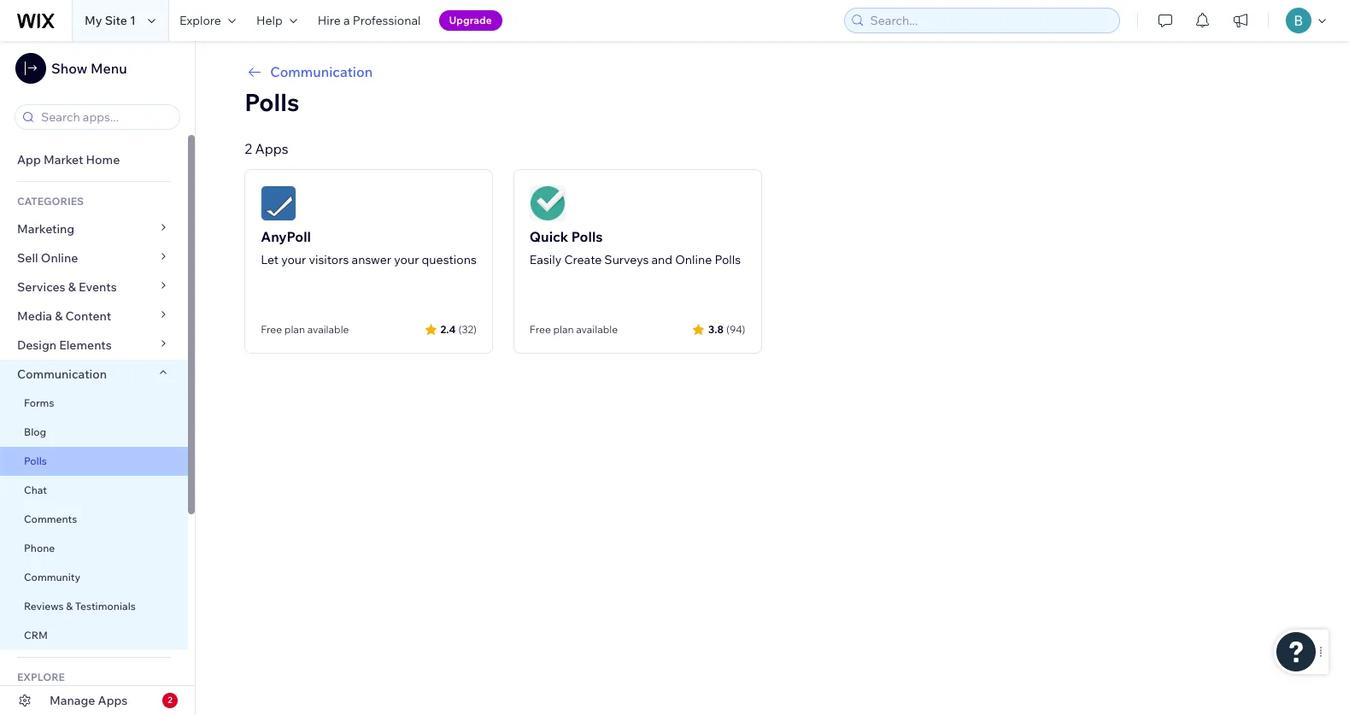 Task type: describe. For each thing, give the bounding box(es) containing it.
comments link
[[0, 505, 188, 534]]

phone link
[[0, 534, 188, 563]]

my site 1
[[85, 13, 136, 28]]

(94)
[[726, 323, 745, 335]]

quick polls easily create surveys and online polls
[[530, 228, 741, 267]]

app
[[17, 152, 41, 167]]

polls right and at the left top of page
[[715, 252, 741, 267]]

1 your from the left
[[281, 252, 306, 267]]

upgrade
[[449, 14, 492, 26]]

3.8 (94)
[[708, 323, 745, 335]]

elements
[[59, 337, 112, 353]]

free plan available for let
[[261, 323, 349, 336]]

free for let
[[261, 323, 282, 336]]

manage
[[50, 693, 95, 708]]

hire a professional
[[318, 13, 421, 28]]

my
[[85, 13, 102, 28]]

show menu button
[[15, 53, 127, 84]]

answer
[[352, 252, 391, 267]]

crm
[[24, 629, 48, 642]]

show
[[51, 60, 87, 77]]

1
[[130, 13, 136, 28]]

polls up "2 apps" on the left of the page
[[245, 87, 299, 117]]

services
[[17, 279, 65, 295]]

blog
[[24, 426, 46, 438]]

community
[[24, 571, 80, 584]]

a
[[343, 13, 350, 28]]

& for testimonials
[[66, 600, 73, 613]]

content
[[65, 308, 111, 324]]

anypoll let your visitors answer your questions
[[261, 228, 477, 267]]

polls inside sidebar element
[[24, 455, 47, 467]]

2 apps
[[245, 140, 289, 157]]

online inside sidebar element
[[41, 250, 78, 266]]

categories
[[17, 195, 84, 208]]

2.4
[[441, 323, 456, 335]]

services & events link
[[0, 273, 188, 302]]

chat
[[24, 484, 47, 496]]

events
[[79, 279, 117, 295]]

comments
[[24, 513, 77, 525]]

design
[[17, 337, 56, 353]]

plan for let
[[284, 323, 305, 336]]

1 horizontal spatial communication
[[270, 63, 373, 80]]

quick
[[530, 228, 568, 245]]

help button
[[246, 0, 307, 41]]

plan for polls
[[553, 323, 574, 336]]

and
[[651, 252, 673, 267]]

design elements link
[[0, 331, 188, 360]]

apps for 2 apps
[[255, 140, 289, 157]]

communication inside sidebar element
[[17, 367, 110, 382]]

2.4 (32)
[[441, 323, 477, 335]]

media & content
[[17, 308, 111, 324]]

sell
[[17, 250, 38, 266]]

questions
[[422, 252, 477, 267]]



Task type: locate. For each thing, give the bounding box(es) containing it.
forms link
[[0, 389, 188, 418]]

2 vertical spatial &
[[66, 600, 73, 613]]

polls up create
[[571, 228, 603, 245]]

let
[[261, 252, 279, 267]]

1 free from the left
[[261, 323, 282, 336]]

1 plan from the left
[[284, 323, 305, 336]]

1 vertical spatial apps
[[98, 693, 128, 708]]

2 free from the left
[[530, 323, 551, 336]]

home
[[86, 152, 120, 167]]

& for content
[[55, 308, 63, 324]]

sell online
[[17, 250, 78, 266]]

1 available from the left
[[307, 323, 349, 336]]

phone
[[24, 542, 55, 555]]

surveys
[[604, 252, 649, 267]]

app market home link
[[0, 145, 188, 174]]

1 free plan available from the left
[[261, 323, 349, 336]]

1 vertical spatial communication link
[[0, 360, 188, 389]]

0 horizontal spatial your
[[281, 252, 306, 267]]

online inside quick polls easily create surveys and online polls
[[675, 252, 712, 267]]

1 vertical spatial 2
[[168, 695, 172, 706]]

menu
[[90, 60, 127, 77]]

reviews
[[24, 600, 64, 613]]

2 for 2
[[168, 695, 172, 706]]

& left the events
[[68, 279, 76, 295]]

app market home
[[17, 152, 120, 167]]

free
[[261, 323, 282, 336], [530, 323, 551, 336]]

0 horizontal spatial communication link
[[0, 360, 188, 389]]

2 your from the left
[[394, 252, 419, 267]]

blog link
[[0, 418, 188, 447]]

marketing link
[[0, 214, 188, 244]]

0 horizontal spatial apps
[[98, 693, 128, 708]]

& right the reviews
[[66, 600, 73, 613]]

marketing
[[17, 221, 74, 237]]

0 vertical spatial communication link
[[245, 62, 1299, 82]]

reviews & testimonials link
[[0, 592, 188, 621]]

site
[[105, 13, 127, 28]]

& inside 'link'
[[66, 600, 73, 613]]

community link
[[0, 563, 188, 592]]

0 vertical spatial 2
[[245, 140, 252, 157]]

0 horizontal spatial plan
[[284, 323, 305, 336]]

reviews & testimonials
[[24, 600, 136, 613]]

apps right manage
[[98, 693, 128, 708]]

create
[[564, 252, 602, 267]]

available for let
[[307, 323, 349, 336]]

2 for 2 apps
[[245, 140, 252, 157]]

available down create
[[576, 323, 618, 336]]

apps up anypoll logo
[[255, 140, 289, 157]]

communication down hire
[[270, 63, 373, 80]]

plan
[[284, 323, 305, 336], [553, 323, 574, 336]]

0 vertical spatial &
[[68, 279, 76, 295]]

sidebar element
[[0, 41, 196, 715]]

2 inside sidebar element
[[168, 695, 172, 706]]

0 horizontal spatial available
[[307, 323, 349, 336]]

quick polls logo image
[[530, 185, 565, 221]]

easily
[[530, 252, 562, 267]]

0 horizontal spatial free plan available
[[261, 323, 349, 336]]

communication down "design elements"
[[17, 367, 110, 382]]

communication
[[270, 63, 373, 80], [17, 367, 110, 382]]

1 horizontal spatial apps
[[255, 140, 289, 157]]

1 horizontal spatial online
[[675, 252, 712, 267]]

free plan available down create
[[530, 323, 618, 336]]

communication link
[[245, 62, 1299, 82], [0, 360, 188, 389]]

crm link
[[0, 621, 188, 650]]

0 horizontal spatial online
[[41, 250, 78, 266]]

services & events
[[17, 279, 117, 295]]

0 vertical spatial apps
[[255, 140, 289, 157]]

manage apps
[[50, 693, 128, 708]]

& for events
[[68, 279, 76, 295]]

1 horizontal spatial free
[[530, 323, 551, 336]]

apps for manage apps
[[98, 693, 128, 708]]

1 vertical spatial communication
[[17, 367, 110, 382]]

free plan available down 'visitors'
[[261, 323, 349, 336]]

available down 'visitors'
[[307, 323, 349, 336]]

2 available from the left
[[576, 323, 618, 336]]

media
[[17, 308, 52, 324]]

free plan available for polls
[[530, 323, 618, 336]]

online right and at the left top of page
[[675, 252, 712, 267]]

professional
[[353, 13, 421, 28]]

0 horizontal spatial communication
[[17, 367, 110, 382]]

2 plan from the left
[[553, 323, 574, 336]]

show menu
[[51, 60, 127, 77]]

1 horizontal spatial plan
[[553, 323, 574, 336]]

online
[[41, 250, 78, 266], [675, 252, 712, 267]]

chat link
[[0, 476, 188, 505]]

3.8
[[708, 323, 724, 335]]

market
[[44, 152, 83, 167]]

1 vertical spatial &
[[55, 308, 63, 324]]

Search apps... field
[[36, 105, 174, 129]]

& right media
[[55, 308, 63, 324]]

free down easily
[[530, 323, 551, 336]]

forms
[[24, 396, 54, 409]]

your right answer
[[394, 252, 419, 267]]

explore
[[17, 671, 65, 684]]

upgrade button
[[439, 10, 502, 31]]

polls up chat
[[24, 455, 47, 467]]

0 horizontal spatial 2
[[168, 695, 172, 706]]

1 horizontal spatial free plan available
[[530, 323, 618, 336]]

0 vertical spatial communication
[[270, 63, 373, 80]]

free down let
[[261, 323, 282, 336]]

free for polls
[[530, 323, 551, 336]]

your
[[281, 252, 306, 267], [394, 252, 419, 267]]

hire a professional link
[[307, 0, 431, 41]]

explore
[[179, 13, 221, 28]]

free plan available
[[261, 323, 349, 336], [530, 323, 618, 336]]

1 horizontal spatial your
[[394, 252, 419, 267]]

testimonials
[[75, 600, 136, 613]]

polls
[[245, 87, 299, 117], [571, 228, 603, 245], [715, 252, 741, 267], [24, 455, 47, 467]]

polls link
[[0, 447, 188, 476]]

(32)
[[458, 323, 477, 335]]

available for polls
[[576, 323, 618, 336]]

Search... field
[[865, 9, 1114, 32]]

your right let
[[281, 252, 306, 267]]

design elements
[[17, 337, 112, 353]]

media & content link
[[0, 302, 188, 331]]

visitors
[[309, 252, 349, 267]]

&
[[68, 279, 76, 295], [55, 308, 63, 324], [66, 600, 73, 613]]

available
[[307, 323, 349, 336], [576, 323, 618, 336]]

anypoll
[[261, 228, 311, 245]]

apps inside sidebar element
[[98, 693, 128, 708]]

0 horizontal spatial free
[[261, 323, 282, 336]]

2
[[245, 140, 252, 157], [168, 695, 172, 706]]

1 horizontal spatial available
[[576, 323, 618, 336]]

apps
[[255, 140, 289, 157], [98, 693, 128, 708]]

sell online link
[[0, 244, 188, 273]]

anypoll logo image
[[261, 185, 297, 221]]

2 free plan available from the left
[[530, 323, 618, 336]]

1 horizontal spatial 2
[[245, 140, 252, 157]]

online up the services & events
[[41, 250, 78, 266]]

help
[[256, 13, 283, 28]]

1 horizontal spatial communication link
[[245, 62, 1299, 82]]

hire
[[318, 13, 341, 28]]



Task type: vqa. For each thing, say whether or not it's contained in the screenshot.
learn within the "Pre-Chat Form Collect Contact Info With A Form So You Can Get Back To Visitors. Learn More"
no



